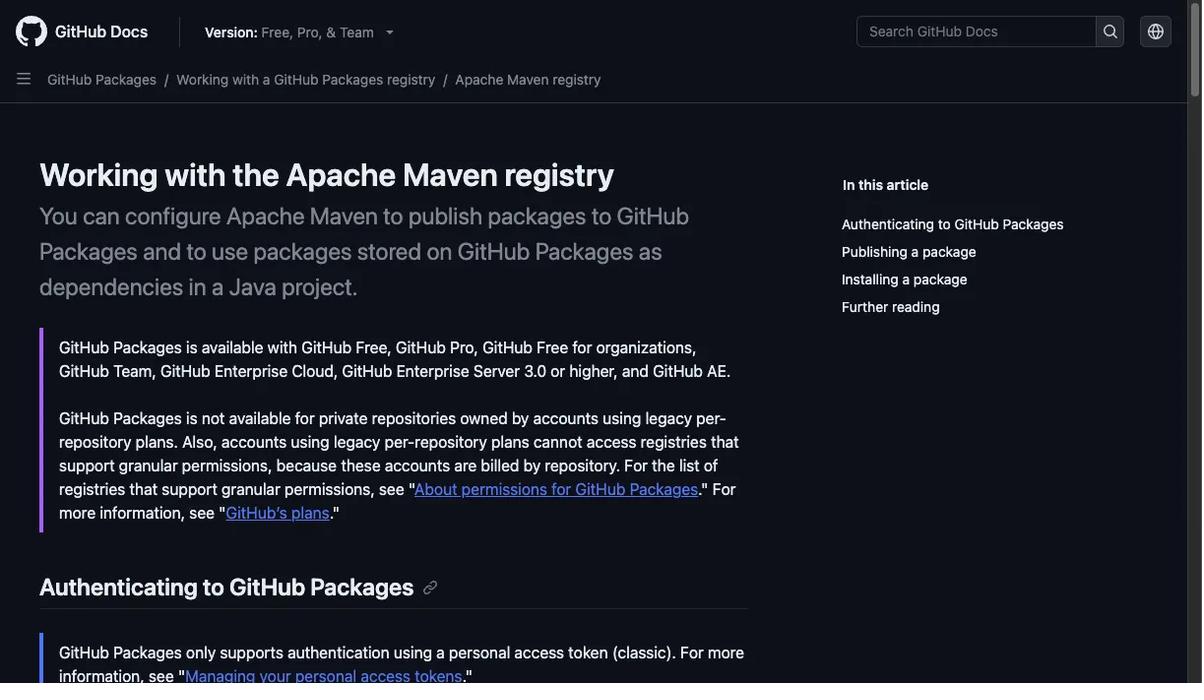 Task type: describe. For each thing, give the bounding box(es) containing it.
0 horizontal spatial authenticating to github packages link
[[39, 573, 438, 601]]

package for publishing a package
[[923, 243, 977, 260]]

about permissions for github packages link
[[415, 481, 698, 498]]

0 vertical spatial registries
[[641, 433, 707, 451]]

for inside ." for more information, see "
[[713, 481, 736, 498]]

configure
[[125, 202, 221, 229]]

0 horizontal spatial per-
[[385, 433, 415, 451]]

cloud,
[[292, 362, 338, 380]]

" inside ." for more information, see "
[[219, 504, 226, 522]]

packages left "as"
[[535, 237, 634, 265]]

access inside github packages only supports authentication using a personal access token (classic). for more information, see "
[[515, 644, 564, 662]]

2 repository from the left
[[415, 433, 487, 451]]

more inside github packages only supports authentication using a personal access token (classic). for more information, see "
[[708, 644, 745, 662]]

0 vertical spatial that
[[711, 433, 739, 451]]

owned
[[460, 410, 508, 427]]

package for installing a package
[[914, 271, 968, 288]]

1 enterprise from the left
[[215, 362, 288, 380]]

working inside main banner
[[176, 70, 229, 87]]

is for available
[[186, 339, 198, 357]]

about permissions for github packages
[[415, 481, 698, 498]]

" inside github packages is not available for private repositories owned by accounts using legacy per- repository plans. also, accounts using legacy per-repository plans cannot access registries that support granular permissions, because these accounts are billed by repository. for the list of registries that support granular permissions, see "
[[409, 481, 415, 498]]

installing
[[842, 271, 899, 288]]

a inside publishing a package link
[[912, 243, 919, 260]]

also,
[[182, 433, 217, 451]]

use
[[212, 237, 248, 265]]

in this article
[[843, 176, 929, 193]]

open sidebar image
[[16, 71, 32, 87]]

publishing
[[842, 243, 908, 260]]

a inside you can configure apache maven to publish packages to github packages and to use packages stored on github packages as dependencies in a java project.
[[212, 273, 224, 300]]

1 repository from the left
[[59, 433, 131, 451]]

&
[[326, 23, 336, 40]]

not
[[202, 410, 225, 427]]

1 vertical spatial authenticating
[[39, 573, 198, 601]]

0 horizontal spatial working
[[39, 156, 158, 193]]

0 vertical spatial using
[[603, 410, 641, 427]]

." inside ." for more information, see "
[[698, 481, 709, 498]]

1 horizontal spatial permissions,
[[285, 481, 375, 498]]

using inside github packages only supports authentication using a personal access token (classic). for more information, see "
[[394, 644, 432, 662]]

0 horizontal spatial support
[[59, 457, 115, 475]]

personal
[[449, 644, 510, 662]]

a inside github packages only supports authentication using a personal access token (classic). for more information, see "
[[436, 644, 445, 662]]

as
[[639, 237, 662, 265]]

github inside github packages is not available for private repositories owned by accounts using legacy per- repository plans. also, accounts using legacy per-repository plans cannot access registries that support granular permissions, because these accounts are billed by repository. for the list of registries that support granular permissions, see "
[[59, 410, 109, 427]]

1 vertical spatial granular
[[222, 481, 280, 498]]

1 vertical spatial registries
[[59, 481, 125, 498]]

0 horizontal spatial ."
[[330, 504, 340, 522]]

publishing a package
[[842, 243, 977, 260]]

packages down can
[[39, 237, 138, 265]]

github docs link
[[16, 16, 164, 47]]

apache for to
[[226, 202, 305, 229]]

plans.
[[136, 433, 178, 451]]

reading
[[892, 298, 940, 315]]

packages inside authenticating to github packages link
[[1003, 216, 1064, 232]]

further
[[842, 298, 889, 315]]

with for available
[[268, 339, 297, 357]]

2 vertical spatial accounts
[[385, 457, 450, 475]]

for inside github packages is not available for private repositories owned by accounts using legacy per- repository plans. also, accounts using legacy per-repository plans cannot access registries that support granular permissions, because these accounts are billed by repository. for the list of registries that support granular permissions, see "
[[625, 457, 648, 475]]

organizations,
[[596, 339, 697, 357]]

project.
[[282, 273, 358, 300]]

dependencies
[[39, 273, 183, 300]]

0 horizontal spatial legacy
[[334, 433, 381, 451]]

see inside github packages is not available for private repositories owned by accounts using legacy per- repository plans. also, accounts using legacy per-repository plans cannot access registries that support granular permissions, because these accounts are billed by repository. for the list of registries that support granular permissions, see "
[[379, 481, 404, 498]]

on
[[427, 237, 452, 265]]

information, inside github packages only supports authentication using a personal access token (classic). for more information, see "
[[59, 668, 145, 683]]

0 vertical spatial permissions,
[[182, 457, 272, 475]]

select language: current language is english image
[[1148, 24, 1164, 39]]

of
[[704, 457, 718, 475]]

1 vertical spatial support
[[162, 481, 217, 498]]

0 horizontal spatial packages
[[253, 237, 352, 265]]

with for working
[[232, 70, 259, 87]]

apache maven registry link
[[455, 70, 601, 87]]

further reading
[[842, 298, 940, 315]]

billed
[[481, 457, 519, 475]]

list
[[679, 457, 700, 475]]

github docs
[[55, 23, 148, 40]]

see inside ." for more information, see "
[[189, 504, 215, 522]]

version: free, pro, & team
[[205, 23, 374, 40]]

supports
[[220, 644, 284, 662]]

github packages only supports authentication using a personal access token (classic). for more information, see "
[[59, 644, 745, 683]]

1 vertical spatial by
[[524, 457, 541, 475]]

authenticating inside authenticating to github packages link
[[842, 216, 935, 232]]

is for not
[[186, 410, 198, 427]]

a inside main banner
[[263, 70, 270, 87]]

private
[[319, 410, 368, 427]]

0 horizontal spatial using
[[291, 433, 330, 451]]

pro, inside main banner
[[297, 23, 323, 40]]

github packages / working with a github packages registry / apache maven registry
[[47, 70, 601, 87]]

a inside "installing a package" link
[[903, 271, 910, 288]]

1 vertical spatial with
[[165, 156, 226, 193]]

github packages is available with github free, github pro, github free for organizations, github team, github enterprise cloud, github enterprise server 3.0 or higher, and github ae.
[[59, 339, 731, 380]]

about
[[415, 481, 458, 498]]

0 vertical spatial authenticating to github packages
[[842, 216, 1064, 232]]

1 horizontal spatial packages
[[488, 202, 587, 229]]

plans inside github packages is not available for private repositories owned by accounts using legacy per- repository plans. also, accounts using legacy per-repository plans cannot access registries that support granular permissions, because these accounts are billed by repository. for the list of registries that support granular permissions, see "
[[491, 433, 530, 451]]

1 vertical spatial accounts
[[221, 433, 287, 451]]

article
[[887, 176, 929, 193]]

packages down list
[[630, 481, 698, 498]]

the inside github packages is not available for private repositories owned by accounts using legacy per- repository plans. also, accounts using legacy per-repository plans cannot access registries that support granular permissions, because these accounts are billed by repository. for the list of registries that support granular permissions, see "
[[652, 457, 675, 475]]

1 vertical spatial plans
[[292, 504, 330, 522]]

github inside github packages only supports authentication using a personal access token (classic). for more information, see "
[[59, 644, 109, 662]]

team
[[340, 23, 374, 40]]

ae.
[[707, 362, 731, 380]]

github's plans link
[[226, 504, 330, 522]]

available inside github packages is available with github free, github pro, github free for organizations, github team, github enterprise cloud, github enterprise server 3.0 or higher, and github ae.
[[202, 339, 264, 357]]

0 vertical spatial granular
[[119, 457, 178, 475]]

github packages is not available for private repositories owned by accounts using legacy per- repository plans. also, accounts using legacy per-repository plans cannot access registries that support granular permissions, because these accounts are billed by repository. for the list of registries that support granular permissions, see "
[[59, 410, 739, 498]]

maven for to
[[310, 202, 378, 229]]



Task type: vqa. For each thing, say whether or not it's contained in the screenshot.
the bottommost Pro,
yes



Task type: locate. For each thing, give the bounding box(es) containing it.
a right in
[[212, 273, 224, 300]]

repository up are
[[415, 433, 487, 451]]

for right (classic).
[[681, 644, 704, 662]]

in
[[189, 273, 207, 300]]

1 horizontal spatial authenticating to github packages
[[842, 216, 1064, 232]]

0 vertical spatial support
[[59, 457, 115, 475]]

enterprise
[[215, 362, 288, 380], [396, 362, 469, 380]]

a up installing a package
[[912, 243, 919, 260]]

/ left apache maven registry link
[[443, 70, 448, 87]]

1 horizontal spatial free,
[[356, 339, 392, 357]]

2 vertical spatial see
[[149, 668, 174, 683]]

information,
[[100, 504, 185, 522], [59, 668, 145, 683]]

is
[[186, 339, 198, 357], [186, 410, 198, 427]]

1 vertical spatial working
[[39, 156, 158, 193]]

1 horizontal spatial /
[[443, 70, 448, 87]]

to
[[383, 202, 403, 229], [592, 202, 612, 229], [938, 216, 951, 232], [186, 237, 207, 265], [203, 573, 224, 601]]

enterprise up not
[[215, 362, 288, 380]]

0 vertical spatial by
[[512, 410, 529, 427]]

packages up project.
[[253, 237, 352, 265]]

that up of
[[711, 433, 739, 451]]

/
[[164, 70, 169, 87], [443, 70, 448, 87]]

for
[[573, 339, 592, 357], [295, 410, 315, 427], [552, 481, 571, 498]]

installing a package
[[842, 271, 968, 288]]

/ right 'github packages' link
[[164, 70, 169, 87]]

1 vertical spatial information,
[[59, 668, 145, 683]]

1 vertical spatial authenticating to github packages link
[[39, 573, 438, 601]]

permissions, down "because"
[[285, 481, 375, 498]]

for up higher,
[[573, 339, 592, 357]]

0 horizontal spatial accounts
[[221, 433, 287, 451]]

apache
[[455, 70, 504, 87], [286, 156, 396, 193], [226, 202, 305, 229]]

0 vertical spatial the
[[233, 156, 279, 193]]

free, right version:
[[262, 23, 294, 40]]

installing a package link
[[842, 266, 1140, 293]]

1 vertical spatial that
[[129, 481, 158, 498]]

packages inside github packages is available with github free, github pro, github free for organizations, github team, github enterprise cloud, github enterprise server 3.0 or higher, and github ae.
[[113, 339, 182, 357]]

with inside main banner
[[232, 70, 259, 87]]

in
[[843, 176, 855, 193]]

1 horizontal spatial plans
[[491, 433, 530, 451]]

Search GitHub Docs search field
[[858, 17, 1096, 46]]

using up "because"
[[291, 433, 330, 451]]

the up the use
[[233, 156, 279, 193]]

information, inside ." for more information, see "
[[100, 504, 185, 522]]

0 vertical spatial for
[[573, 339, 592, 357]]

with up cloud,
[[268, 339, 297, 357]]

0 horizontal spatial permissions,
[[182, 457, 272, 475]]

apache for registry
[[286, 156, 396, 193]]

."
[[698, 481, 709, 498], [330, 504, 340, 522]]

package
[[923, 243, 977, 260], [914, 271, 968, 288]]

0 horizontal spatial /
[[164, 70, 169, 87]]

using down higher,
[[603, 410, 641, 427]]

2 horizontal spatial for
[[573, 339, 592, 357]]

these
[[341, 457, 381, 475]]

0 vertical spatial for
[[625, 457, 648, 475]]

1 horizontal spatial registries
[[641, 433, 707, 451]]

legacy up list
[[646, 410, 692, 427]]

"
[[409, 481, 415, 498], [219, 504, 226, 522], [178, 668, 185, 683]]

token
[[569, 644, 608, 662]]

1 horizontal spatial for
[[681, 644, 704, 662]]

0 horizontal spatial repository
[[59, 433, 131, 451]]

packages inside github packages only supports authentication using a personal access token (classic). for more information, see "
[[113, 644, 182, 662]]

is inside github packages is not available for private repositories owned by accounts using legacy per- repository plans. also, accounts using legacy per-repository plans cannot access registries that support granular permissions, because these accounts are billed by repository. for the list of registries that support granular permissions, see "
[[186, 410, 198, 427]]

publish
[[409, 202, 483, 229]]

1 horizontal spatial with
[[232, 70, 259, 87]]

plans
[[491, 433, 530, 451], [292, 504, 330, 522]]

1 vertical spatial the
[[652, 457, 675, 475]]

0 horizontal spatial see
[[149, 668, 174, 683]]

with
[[232, 70, 259, 87], [165, 156, 226, 193], [268, 339, 297, 357]]

enterprise up repositories
[[396, 362, 469, 380]]

free,
[[262, 23, 294, 40], [356, 339, 392, 357]]

for inside github packages is available with github free, github pro, github free for organizations, github team, github enterprise cloud, github enterprise server 3.0 or higher, and github ae.
[[573, 339, 592, 357]]

repositories
[[372, 410, 456, 427]]

1 vertical spatial using
[[291, 433, 330, 451]]

packages right publish
[[488, 202, 587, 229]]

for down of
[[713, 481, 736, 498]]

permissions
[[462, 481, 548, 498]]

access left token
[[515, 644, 564, 662]]

github packages link
[[47, 70, 157, 87]]

available
[[202, 339, 264, 357], [229, 410, 291, 427]]

0 vertical spatial see
[[379, 481, 404, 498]]

for left private
[[295, 410, 315, 427]]

available right not
[[229, 410, 291, 427]]

1 horizontal spatial the
[[652, 457, 675, 475]]

plans down "because"
[[292, 504, 330, 522]]

with inside github packages is available with github free, github pro, github free for organizations, github team, github enterprise cloud, github enterprise server 3.0 or higher, and github ae.
[[268, 339, 297, 357]]

1 horizontal spatial legacy
[[646, 410, 692, 427]]

1 horizontal spatial maven
[[403, 156, 498, 193]]

team,
[[113, 362, 156, 380]]

." down "because"
[[330, 504, 340, 522]]

the
[[233, 156, 279, 193], [652, 457, 675, 475]]

" inside github packages only supports authentication using a personal access token (classic). for more information, see "
[[178, 668, 185, 683]]

0 horizontal spatial maven
[[310, 202, 378, 229]]

(classic).
[[612, 644, 676, 662]]

1 horizontal spatial using
[[394, 644, 432, 662]]

package up "installing a package" link on the top
[[923, 243, 977, 260]]

can
[[83, 202, 120, 229]]

server
[[474, 362, 520, 380]]

1 vertical spatial apache
[[286, 156, 396, 193]]

because
[[276, 457, 337, 475]]

2 vertical spatial using
[[394, 644, 432, 662]]

0 vertical spatial accounts
[[533, 410, 599, 427]]

for left list
[[625, 457, 648, 475]]

search image
[[1103, 24, 1118, 39]]

packages inside github packages is not available for private repositories owned by accounts using legacy per- repository plans. also, accounts using legacy per-repository plans cannot access registries that support granular permissions, because these accounts are billed by repository. for the list of registries that support granular permissions, see "
[[113, 410, 182, 427]]

version:
[[205, 23, 258, 40]]

3.0
[[524, 362, 547, 380]]

per- down repositories
[[385, 433, 415, 451]]

1 horizontal spatial and
[[622, 362, 649, 380]]

registry
[[387, 70, 436, 87], [553, 70, 601, 87], [505, 156, 614, 193]]

working with a github packages registry link
[[176, 70, 436, 87]]

1 vertical spatial is
[[186, 410, 198, 427]]

packages left only
[[113, 644, 182, 662]]

by
[[512, 410, 529, 427], [524, 457, 541, 475]]

0 vertical spatial packages
[[488, 202, 587, 229]]

packages up 'authentication'
[[311, 573, 414, 601]]

a
[[263, 70, 270, 87], [912, 243, 919, 260], [903, 271, 910, 288], [212, 273, 224, 300], [436, 644, 445, 662]]

permissions, down also,
[[182, 457, 272, 475]]

available inside github packages is not available for private repositories owned by accounts using legacy per- repository plans. also, accounts using legacy per-repository plans cannot access registries that support granular permissions, because these accounts are billed by repository. for the list of registries that support granular permissions, see "
[[229, 410, 291, 427]]

github's
[[226, 504, 287, 522]]

0 vertical spatial "
[[409, 481, 415, 498]]

docs
[[111, 23, 148, 40]]

cannot
[[534, 433, 583, 451]]

packages down the team
[[322, 70, 383, 87]]

0 horizontal spatial and
[[143, 237, 181, 265]]

you
[[39, 202, 78, 229]]

with up configure
[[165, 156, 226, 193]]

using left personal
[[394, 644, 432, 662]]

pro, up server
[[450, 339, 479, 357]]

1 / from the left
[[164, 70, 169, 87]]

1 horizontal spatial per-
[[697, 410, 727, 427]]

for inside github packages only supports authentication using a personal access token (classic). for more information, see "
[[681, 644, 704, 662]]

triangle down image
[[382, 24, 398, 39]]

0 vertical spatial per-
[[697, 410, 727, 427]]

are
[[454, 457, 477, 475]]

that down plans. on the left of the page
[[129, 481, 158, 498]]

apache inside main banner
[[455, 70, 504, 87]]

0 horizontal spatial the
[[233, 156, 279, 193]]

0 vertical spatial apache
[[455, 70, 504, 87]]

a left personal
[[436, 644, 445, 662]]

access up repository.
[[587, 433, 637, 451]]

this
[[859, 176, 884, 193]]

1 vertical spatial "
[[219, 504, 226, 522]]

by right owned
[[512, 410, 529, 427]]

free, inside github packages is available with github free, github pro, github free for organizations, github team, github enterprise cloud, github enterprise server 3.0 or higher, and github ae.
[[356, 339, 392, 357]]

1 horizontal spatial pro,
[[450, 339, 479, 357]]

is left not
[[186, 410, 198, 427]]

none search field inside main banner
[[857, 16, 1125, 47]]

free, up private
[[356, 339, 392, 357]]

more
[[59, 504, 96, 522], [708, 644, 745, 662]]

repository left plans. on the left of the page
[[59, 433, 131, 451]]

main banner
[[0, 0, 1188, 103]]

in this article element
[[843, 174, 1148, 195]]

packages up plans. on the left of the page
[[113, 410, 182, 427]]

with down version:
[[232, 70, 259, 87]]

0 horizontal spatial registries
[[59, 481, 125, 498]]

granular down plans. on the left of the page
[[119, 457, 178, 475]]

0 vertical spatial more
[[59, 504, 96, 522]]

0 horizontal spatial that
[[129, 481, 158, 498]]

for down repository.
[[552, 481, 571, 498]]

accounts up cannot
[[533, 410, 599, 427]]

2 vertical spatial apache
[[226, 202, 305, 229]]

authenticating to github packages up publishing a package link on the top right of the page
[[842, 216, 1064, 232]]

and inside github packages is available with github free, github pro, github free for organizations, github team, github enterprise cloud, github enterprise server 3.0 or higher, and github ae.
[[622, 362, 649, 380]]

working up can
[[39, 156, 158, 193]]

1 vertical spatial authenticating to github packages
[[39, 573, 414, 601]]

accounts up about
[[385, 457, 450, 475]]

packages
[[488, 202, 587, 229], [253, 237, 352, 265]]

authenticating to github packages link up supports
[[39, 573, 438, 601]]

is inside github packages is available with github free, github pro, github free for organizations, github team, github enterprise cloud, github enterprise server 3.0 or higher, and github ae.
[[186, 339, 198, 357]]

github's plans ."
[[226, 504, 340, 522]]

." for more information, see "
[[59, 481, 736, 522]]

access inside github packages is not available for private repositories owned by accounts using legacy per- repository plans. also, accounts using legacy per-repository plans cannot access registries that support granular permissions, because these accounts are billed by repository. for the list of registries that support granular permissions, see "
[[587, 433, 637, 451]]

1 is from the top
[[186, 339, 198, 357]]

0 vertical spatial working
[[176, 70, 229, 87]]

working with the apache maven registry
[[39, 156, 614, 193]]

packages down docs
[[96, 70, 157, 87]]

free
[[537, 339, 568, 357]]

github
[[55, 23, 107, 40], [47, 70, 92, 87], [274, 70, 319, 87], [617, 202, 689, 229], [955, 216, 999, 232], [458, 237, 530, 265], [59, 339, 109, 357], [302, 339, 352, 357], [396, 339, 446, 357], [483, 339, 533, 357], [59, 362, 109, 380], [160, 362, 211, 380], [342, 362, 392, 380], [653, 362, 703, 380], [59, 410, 109, 427], [576, 481, 626, 498], [229, 573, 305, 601], [59, 644, 109, 662]]

1 vertical spatial for
[[295, 410, 315, 427]]

maven inside you can configure apache maven to publish packages to github packages and to use packages stored on github packages as dependencies in a java project.
[[310, 202, 378, 229]]

maven
[[507, 70, 549, 87], [403, 156, 498, 193], [310, 202, 378, 229]]

accounts down not
[[221, 433, 287, 451]]

accounts
[[533, 410, 599, 427], [221, 433, 287, 451], [385, 457, 450, 475]]

publishing a package link
[[842, 238, 1140, 266]]

0 horizontal spatial "
[[178, 668, 185, 683]]

0 vertical spatial free,
[[262, 23, 294, 40]]

2 horizontal spatial for
[[713, 481, 736, 498]]

2 vertical spatial for
[[552, 481, 571, 498]]

repository.
[[545, 457, 621, 475]]

using
[[603, 410, 641, 427], [291, 433, 330, 451], [394, 644, 432, 662]]

0 vertical spatial legacy
[[646, 410, 692, 427]]

1 vertical spatial free,
[[356, 339, 392, 357]]

and inside you can configure apache maven to publish packages to github packages and to use packages stored on github packages as dependencies in a java project.
[[143, 237, 181, 265]]

by right the billed
[[524, 457, 541, 475]]

." down of
[[698, 481, 709, 498]]

registries
[[641, 433, 707, 451], [59, 481, 125, 498]]

1 horizontal spatial "
[[219, 504, 226, 522]]

for inside github packages is not available for private repositories owned by accounts using legacy per- repository plans. also, accounts using legacy per-repository plans cannot access registries that support granular permissions, because these accounts are billed by repository. for the list of registries that support granular permissions, see "
[[295, 410, 315, 427]]

2 horizontal spatial accounts
[[533, 410, 599, 427]]

stored
[[357, 237, 422, 265]]

0 vertical spatial access
[[587, 433, 637, 451]]

2 horizontal spatial using
[[603, 410, 641, 427]]

0 vertical spatial pro,
[[297, 23, 323, 40]]

higher,
[[570, 362, 618, 380]]

0 vertical spatial and
[[143, 237, 181, 265]]

None search field
[[857, 16, 1125, 47]]

granular up github's
[[222, 481, 280, 498]]

0 vertical spatial information,
[[100, 504, 185, 522]]

2 horizontal spatial with
[[268, 339, 297, 357]]

and down organizations,
[[622, 362, 649, 380]]

1 vertical spatial available
[[229, 410, 291, 427]]

working down version:
[[176, 70, 229, 87]]

or
[[551, 362, 565, 380]]

2 vertical spatial "
[[178, 668, 185, 683]]

the left list
[[652, 457, 675, 475]]

further reading link
[[842, 293, 1140, 321]]

you can configure apache maven to publish packages to github packages and to use packages stored on github packages as dependencies in a java project.
[[39, 202, 689, 300]]

more inside ." for more information, see "
[[59, 504, 96, 522]]

packages
[[96, 70, 157, 87], [322, 70, 383, 87], [1003, 216, 1064, 232], [39, 237, 138, 265], [535, 237, 634, 265], [113, 339, 182, 357], [113, 410, 182, 427], [630, 481, 698, 498], [311, 573, 414, 601], [113, 644, 182, 662]]

pro, inside github packages is available with github free, github pro, github free for organizations, github team, github enterprise cloud, github enterprise server 3.0 or higher, and github ae.
[[450, 339, 479, 357]]

1 horizontal spatial authenticating to github packages link
[[842, 211, 1140, 238]]

support
[[59, 457, 115, 475], [162, 481, 217, 498]]

packages up 'team,'
[[113, 339, 182, 357]]

0 vertical spatial authenticating
[[842, 216, 935, 232]]

1 horizontal spatial authenticating
[[842, 216, 935, 232]]

working
[[176, 70, 229, 87], [39, 156, 158, 193]]

maven for registry
[[403, 156, 498, 193]]

1 horizontal spatial support
[[162, 481, 217, 498]]

1 horizontal spatial granular
[[222, 481, 280, 498]]

and down configure
[[143, 237, 181, 265]]

per- up of
[[697, 410, 727, 427]]

see inside github packages only supports authentication using a personal access token (classic). for more information, see "
[[149, 668, 174, 683]]

a down version: free, pro, & team
[[263, 70, 270, 87]]

2 / from the left
[[443, 70, 448, 87]]

java
[[229, 273, 277, 300]]

2 vertical spatial maven
[[310, 202, 378, 229]]

0 horizontal spatial for
[[625, 457, 648, 475]]

pro, left &
[[297, 23, 323, 40]]

0 vertical spatial plans
[[491, 433, 530, 451]]

0 horizontal spatial authenticating to github packages
[[39, 573, 414, 601]]

pro,
[[297, 23, 323, 40], [450, 339, 479, 357]]

legacy
[[646, 410, 692, 427], [334, 433, 381, 451]]

0 horizontal spatial authenticating
[[39, 573, 198, 601]]

access
[[587, 433, 637, 451], [515, 644, 564, 662]]

is down in
[[186, 339, 198, 357]]

0 horizontal spatial with
[[165, 156, 226, 193]]

a down publishing a package
[[903, 271, 910, 288]]

that
[[711, 433, 739, 451], [129, 481, 158, 498]]

free, inside main banner
[[262, 23, 294, 40]]

1 vertical spatial maven
[[403, 156, 498, 193]]

apache inside you can configure apache maven to publish packages to github packages and to use packages stored on github packages as dependencies in a java project.
[[226, 202, 305, 229]]

maven inside main banner
[[507, 70, 549, 87]]

available down java
[[202, 339, 264, 357]]

only
[[186, 644, 216, 662]]

authentication
[[288, 644, 390, 662]]

authenticating
[[842, 216, 935, 232], [39, 573, 198, 601]]

0 vertical spatial authenticating to github packages link
[[842, 211, 1140, 238]]

0 horizontal spatial plans
[[292, 504, 330, 522]]

packages up publishing a package link on the top right of the page
[[1003, 216, 1064, 232]]

2 enterprise from the left
[[396, 362, 469, 380]]

legacy up 'these'
[[334, 433, 381, 451]]

1 vertical spatial for
[[713, 481, 736, 498]]

0 vertical spatial package
[[923, 243, 977, 260]]

plans up the billed
[[491, 433, 530, 451]]

1 vertical spatial ."
[[330, 504, 340, 522]]

authenticating to github packages up supports
[[39, 573, 414, 601]]

2 is from the top
[[186, 410, 198, 427]]

1 horizontal spatial accounts
[[385, 457, 450, 475]]

package up reading
[[914, 271, 968, 288]]

authenticating to github packages
[[842, 216, 1064, 232], [39, 573, 414, 601]]

authenticating to github packages link down in this article element
[[842, 211, 1140, 238]]

1 vertical spatial per-
[[385, 433, 415, 451]]



